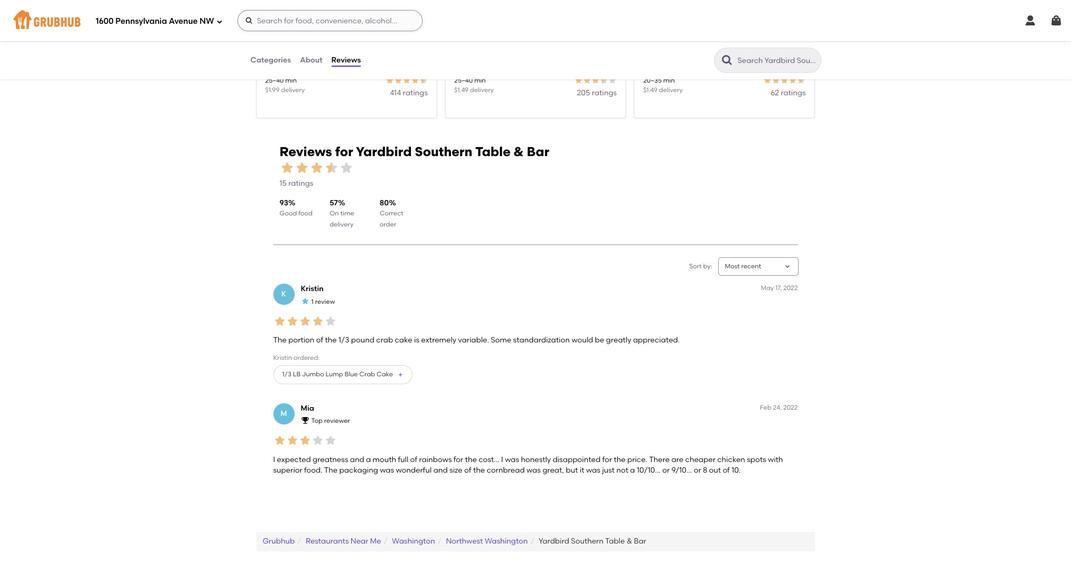 Task type: locate. For each thing, give the bounding box(es) containing it.
1 25–40 from the left
[[265, 77, 284, 84]]

the down the greatness
[[324, 466, 338, 475]]

reviews up 15 ratings
[[280, 144, 332, 159]]

1 $1.49 from the left
[[455, 86, 469, 94]]

main navigation navigation
[[0, 0, 1072, 41]]

min inside 25–40 min $1.99 delivery
[[285, 77, 297, 84]]

cornbread
[[487, 466, 525, 475]]

for up just
[[603, 455, 612, 464]]

northwest washington
[[446, 537, 528, 546]]

1 horizontal spatial i
[[501, 455, 503, 464]]

was down mouth
[[380, 466, 394, 475]]

delivery
[[281, 86, 305, 94], [470, 86, 494, 94], [659, 86, 683, 94], [330, 221, 354, 228]]

0 vertical spatial kristin
[[301, 284, 324, 293]]

1 horizontal spatial svg image
[[1025, 14, 1037, 27]]

0 horizontal spatial svg image
[[216, 18, 223, 25]]

may 17, 2022
[[761, 284, 798, 292]]

of
[[316, 336, 323, 345], [410, 455, 418, 464], [465, 466, 472, 475], [723, 466, 730, 475]]

kristin left ordered:
[[273, 354, 292, 361]]

1/3 inside the 1/3 lb jumbo lump blue crab cake button
[[282, 371, 292, 378]]

0 horizontal spatial 1/3
[[282, 371, 292, 378]]

delivery for 62 ratings
[[659, 86, 683, 94]]

0 horizontal spatial southern
[[415, 144, 473, 159]]

1/3 left lb
[[282, 371, 292, 378]]

reviews button
[[331, 41, 362, 79]]

kristin up 1
[[301, 284, 324, 293]]

was down honestly
[[527, 466, 541, 475]]

0 vertical spatial yardbird
[[356, 144, 412, 159]]

ratings right 15
[[289, 179, 314, 188]]

1 horizontal spatial 1/3
[[339, 336, 350, 345]]

bar
[[527, 144, 550, 159], [634, 537, 647, 546]]

i
[[273, 455, 275, 464], [501, 455, 503, 464]]

0 vertical spatial and
[[350, 455, 364, 464]]

&
[[514, 144, 524, 159], [627, 537, 633, 546]]

2022 right the 17,
[[784, 284, 798, 292]]

0 vertical spatial table
[[475, 144, 511, 159]]

0 horizontal spatial washington
[[392, 537, 435, 546]]

cheaper
[[686, 455, 716, 464]]

1 vertical spatial 2022
[[784, 404, 798, 411]]

0 vertical spatial bar
[[527, 144, 550, 159]]

0 horizontal spatial a
[[366, 455, 371, 464]]

northwest
[[446, 537, 483, 546]]

2 2022 from the top
[[784, 404, 798, 411]]

0 horizontal spatial for
[[335, 144, 353, 159]]

delivery for 414 ratings
[[281, 86, 305, 94]]

great,
[[543, 466, 564, 475]]

0 vertical spatial the
[[273, 336, 287, 345]]

and up packaging
[[350, 455, 364, 464]]

1 horizontal spatial for
[[454, 455, 464, 464]]

1 min from the left
[[285, 77, 297, 84]]

ratings for 15 ratings
[[289, 179, 314, 188]]

1 horizontal spatial table
[[606, 537, 625, 546]]

0 horizontal spatial $1.49
[[455, 86, 469, 94]]

min for 62 ratings
[[664, 77, 675, 84]]

near
[[351, 537, 369, 546]]

yardbird
[[356, 144, 412, 159], [539, 537, 570, 546]]

ratings right 414
[[403, 88, 428, 97]]

is
[[414, 336, 420, 345]]

0 horizontal spatial svg image
[[245, 16, 253, 25]]

62 ratings
[[771, 88, 806, 97]]

delivery inside 25–40 min $1.99 delivery
[[281, 86, 305, 94]]

restaurants near me
[[306, 537, 381, 546]]

1 vertical spatial the
[[324, 466, 338, 475]]

414 ratings
[[390, 88, 428, 97]]

extremely
[[421, 336, 457, 345]]

2 25–40 from the left
[[455, 77, 473, 84]]

delivery inside "20–35 min $1.49 delivery"
[[659, 86, 683, 94]]

1 horizontal spatial $1.49
[[644, 86, 658, 94]]

3 min from the left
[[664, 77, 675, 84]]

delivery for 205 ratings
[[470, 86, 494, 94]]

$1.49 right "414 ratings"
[[455, 86, 469, 94]]

1 horizontal spatial the
[[324, 466, 338, 475]]

Sort by: field
[[725, 262, 762, 271]]

93 good food
[[280, 198, 313, 217]]

ratings right 62
[[781, 88, 806, 97]]

the
[[325, 336, 337, 345], [465, 455, 477, 464], [614, 455, 626, 464], [473, 466, 485, 475]]

20–35
[[644, 77, 662, 84]]

1/3 left pound
[[339, 336, 350, 345]]

of right the portion at the bottom left of page
[[316, 336, 323, 345]]

2 horizontal spatial for
[[603, 455, 612, 464]]

the
[[273, 336, 287, 345], [324, 466, 338, 475]]

2022 right 24,
[[784, 404, 798, 411]]

a up packaging
[[366, 455, 371, 464]]

grubhub
[[263, 537, 295, 546]]

1 horizontal spatial and
[[434, 466, 448, 475]]

1 horizontal spatial washington
[[485, 537, 528, 546]]

by:
[[704, 262, 713, 270]]

a right not
[[631, 466, 635, 475]]

0 vertical spatial &
[[514, 144, 524, 159]]

yardbird southern table & bar link
[[539, 537, 647, 546]]

sort by:
[[690, 262, 713, 270]]

1/3
[[339, 336, 350, 345], [282, 371, 292, 378]]

1 vertical spatial 1/3
[[282, 371, 292, 378]]

american
[[280, 63, 311, 71]]

or left the 8
[[694, 466, 702, 475]]

for up size
[[454, 455, 464, 464]]

washington right northwest
[[485, 537, 528, 546]]

svg image
[[1051, 14, 1063, 27], [216, 18, 223, 25]]

i up superior
[[273, 455, 275, 464]]

i expected greatness and a mouth full of rainbows for the cost... i was honestly disappointed for the price. there are cheaper chicken spots with superior food. the packaging was wonderful and size of the cornbread was great, but it was just not a 10/10... or 9/10... or 8 out of 10.
[[273, 455, 784, 475]]

1 horizontal spatial svg image
[[1051, 14, 1063, 27]]

cost...
[[479, 455, 500, 464]]

24,
[[773, 404, 782, 411]]

1 2022 from the top
[[784, 284, 798, 292]]

1 vertical spatial bar
[[634, 537, 647, 546]]

delivery inside 57 on time delivery
[[330, 221, 354, 228]]

1 vertical spatial a
[[631, 466, 635, 475]]

0 vertical spatial 1/3
[[339, 336, 350, 345]]

hard rock cafe logo image
[[635, 0, 815, 59]]

1 horizontal spatial or
[[694, 466, 702, 475]]

the down cost...
[[473, 466, 485, 475]]

for up 57
[[335, 144, 353, 159]]

1 horizontal spatial min
[[475, 77, 486, 84]]

0 horizontal spatial &
[[514, 144, 524, 159]]

0 horizontal spatial bar
[[527, 144, 550, 159]]

southern
[[415, 144, 473, 159], [571, 537, 604, 546]]

0 horizontal spatial kristin
[[273, 354, 292, 361]]

1 horizontal spatial 25–40
[[455, 77, 473, 84]]

of left 10.
[[723, 466, 730, 475]]

kristin for kristin ordered:
[[273, 354, 292, 361]]

min inside 25–40 min $1.49 delivery
[[475, 77, 486, 84]]

2 horizontal spatial min
[[664, 77, 675, 84]]

the inside i expected greatness and a mouth full of rainbows for the cost... i was honestly disappointed for the price. there are cheaper chicken spots with superior food. the packaging was wonderful and size of the cornbread was great, but it was just not a 10/10... or 9/10... or 8 out of 10.
[[324, 466, 338, 475]]

0 horizontal spatial or
[[663, 466, 670, 475]]

p.f. chang's  logo image
[[446, 0, 626, 59]]

categories button
[[250, 41, 292, 79]]

may
[[761, 284, 774, 292]]

out
[[709, 466, 721, 475]]

min inside "20–35 min $1.49 delivery"
[[664, 77, 675, 84]]

0 horizontal spatial 25–40
[[265, 77, 284, 84]]

search icon image
[[721, 54, 734, 67]]

1 vertical spatial &
[[627, 537, 633, 546]]

delivery inside 25–40 min $1.49 delivery
[[470, 86, 494, 94]]

$1.49 for 205
[[455, 86, 469, 94]]

or
[[663, 466, 670, 475], [694, 466, 702, 475]]

$1.49
[[455, 86, 469, 94], [644, 86, 658, 94]]

1 vertical spatial and
[[434, 466, 448, 475]]

the left the portion at the bottom left of page
[[273, 336, 287, 345]]

reviews right about
[[332, 55, 361, 64]]

ratings for 62 ratings
[[781, 88, 806, 97]]

25–40 inside 25–40 min $1.99 delivery
[[265, 77, 284, 84]]

Search for food, convenience, alcohol... search field
[[237, 10, 423, 31]]

ratings right 205
[[592, 88, 617, 97]]

1 washington from the left
[[392, 537, 435, 546]]

was right it
[[587, 466, 601, 475]]

star icon image
[[386, 76, 394, 85], [394, 76, 403, 85], [403, 76, 411, 85], [411, 76, 420, 85], [420, 76, 428, 85], [420, 76, 428, 85], [575, 76, 583, 85], [583, 76, 592, 85], [592, 76, 600, 85], [600, 76, 609, 85], [600, 76, 609, 85], [609, 76, 617, 85], [764, 76, 772, 85], [772, 76, 781, 85], [781, 76, 789, 85], [789, 76, 798, 85], [798, 76, 806, 85], [798, 76, 806, 85], [280, 160, 295, 175], [295, 160, 309, 175], [309, 160, 324, 175], [324, 160, 339, 175], [324, 160, 339, 175], [339, 160, 354, 175], [301, 297, 309, 305], [273, 315, 286, 328], [286, 315, 299, 328], [299, 315, 311, 328], [311, 315, 324, 328], [324, 315, 337, 328], [273, 434, 286, 447], [286, 434, 299, 447], [299, 434, 311, 447], [311, 434, 324, 447], [324, 434, 337, 447]]

10/10...
[[637, 466, 661, 475]]

1 horizontal spatial kristin
[[301, 284, 324, 293]]

1 vertical spatial southern
[[571, 537, 604, 546]]

$1.49 down 20–35 at the right of page
[[644, 86, 658, 94]]

2 min from the left
[[475, 77, 486, 84]]

1 vertical spatial kristin
[[273, 354, 292, 361]]

25–40 for 205 ratings
[[455, 77, 473, 84]]

ratings
[[403, 88, 428, 97], [592, 88, 617, 97], [781, 88, 806, 97], [289, 179, 314, 188]]

1 horizontal spatial bar
[[634, 537, 647, 546]]

on
[[330, 210, 339, 217]]

reviews inside button
[[332, 55, 361, 64]]

for
[[335, 144, 353, 159], [454, 455, 464, 464], [603, 455, 612, 464]]

washington right me
[[392, 537, 435, 546]]

or down there
[[663, 466, 670, 475]]

93
[[280, 198, 288, 207]]

1/3 lb jumbo lump blue crab cake
[[282, 371, 393, 378]]

the left cost...
[[465, 455, 477, 464]]

and
[[350, 455, 364, 464], [434, 466, 448, 475]]

1 vertical spatial reviews
[[280, 144, 332, 159]]

0 horizontal spatial i
[[273, 455, 275, 464]]

0 horizontal spatial yardbird
[[356, 144, 412, 159]]

jumbo
[[302, 371, 324, 378]]

of right full at the bottom
[[410, 455, 418, 464]]

good
[[280, 210, 297, 217]]

0 vertical spatial reviews
[[332, 55, 361, 64]]

0 horizontal spatial min
[[285, 77, 297, 84]]

pennsylvania
[[116, 16, 167, 26]]

size
[[450, 466, 463, 475]]

25–40 inside 25–40 min $1.49 delivery
[[455, 77, 473, 84]]

svg image
[[1025, 14, 1037, 27], [245, 16, 253, 25]]

top
[[311, 417, 323, 425]]

1 vertical spatial yardbird
[[539, 537, 570, 546]]

$1.49 inside 25–40 min $1.49 delivery
[[455, 86, 469, 94]]

time
[[341, 210, 354, 217]]

2 or from the left
[[694, 466, 702, 475]]

standardization
[[514, 336, 570, 345]]

0 horizontal spatial table
[[475, 144, 511, 159]]

reviews for yardbird southern table & bar
[[280, 144, 550, 159]]

2 $1.49 from the left
[[644, 86, 658, 94]]

min for 205 ratings
[[475, 77, 486, 84]]

1 horizontal spatial yardbird
[[539, 537, 570, 546]]

0 vertical spatial southern
[[415, 144, 473, 159]]

kristin
[[301, 284, 324, 293], [273, 354, 292, 361]]

$1.49 inside "20–35 min $1.49 delivery"
[[644, 86, 658, 94]]

i up "cornbread"
[[501, 455, 503, 464]]

0 vertical spatial 2022
[[784, 284, 798, 292]]

and down rainbows
[[434, 466, 448, 475]]

nw
[[200, 16, 214, 26]]

appreciated.
[[633, 336, 680, 345]]

mcdonald's logo image
[[312, 0, 382, 40]]



Task type: vqa. For each thing, say whether or not it's contained in the screenshot.
Coffee
no



Task type: describe. For each thing, give the bounding box(es) containing it.
ordered:
[[294, 354, 320, 361]]

1 horizontal spatial southern
[[571, 537, 604, 546]]

most
[[725, 262, 740, 270]]

blue
[[345, 371, 358, 378]]

variable.
[[458, 336, 489, 345]]

reviews for reviews
[[332, 55, 361, 64]]

about button
[[300, 41, 323, 79]]

1 horizontal spatial a
[[631, 466, 635, 475]]

with
[[768, 455, 784, 464]]

grubhub link
[[263, 537, 295, 546]]

cake
[[377, 371, 393, 378]]

205
[[577, 88, 590, 97]]

ratings for 205 ratings
[[592, 88, 617, 97]]

food.
[[304, 466, 323, 475]]

1 horizontal spatial &
[[627, 537, 633, 546]]

80
[[380, 198, 389, 207]]

chicken
[[718, 455, 746, 464]]

m
[[281, 409, 287, 418]]

rainbows
[[419, 455, 452, 464]]

crab
[[360, 371, 375, 378]]

1600
[[96, 16, 114, 26]]

0 horizontal spatial and
[[350, 455, 364, 464]]

order
[[380, 221, 396, 228]]

feb
[[760, 404, 772, 411]]

Search Yardbird Southern Table & Bar search field
[[737, 56, 818, 66]]

trophy icon image
[[301, 416, 309, 425]]

1/3 lb jumbo lump blue crab cake button
[[273, 365, 413, 384]]

caret down icon image
[[784, 262, 792, 271]]

1 vertical spatial table
[[606, 537, 625, 546]]

yardbird southern table & bar
[[539, 537, 647, 546]]

superior
[[273, 466, 303, 475]]

reviews for reviews for yardbird southern table & bar
[[280, 144, 332, 159]]

57 on time delivery
[[330, 198, 354, 228]]

spots
[[747, 455, 767, 464]]

2 washington from the left
[[485, 537, 528, 546]]

about
[[300, 55, 323, 64]]

pound
[[351, 336, 375, 345]]

food
[[299, 210, 313, 217]]

0 horizontal spatial the
[[273, 336, 287, 345]]

2022 for the portion of the 1/3 pound crab cake is extremely variable. some standardization would be greatly appreciated.
[[784, 284, 798, 292]]

0 vertical spatial a
[[366, 455, 371, 464]]

mcdonald's link
[[265, 49, 428, 61]]

k
[[281, 290, 286, 299]]

ratings for 414 ratings
[[403, 88, 428, 97]]

20–35 min $1.49 delivery
[[644, 77, 683, 94]]

subscription pass image
[[265, 63, 276, 72]]

not
[[617, 466, 629, 475]]

15
[[280, 179, 287, 188]]

kristin for kristin
[[301, 284, 324, 293]]

1 or from the left
[[663, 466, 670, 475]]

it
[[580, 466, 585, 475]]

sort
[[690, 262, 702, 270]]

1600 pennsylvania avenue nw
[[96, 16, 214, 26]]

of right size
[[465, 466, 472, 475]]

price.
[[628, 455, 648, 464]]

just
[[603, 466, 615, 475]]

lb
[[293, 371, 301, 378]]

1
[[311, 298, 314, 305]]

25–40 min $1.49 delivery
[[455, 77, 494, 94]]

feb 24, 2022
[[760, 404, 798, 411]]

review
[[315, 298, 335, 305]]

17,
[[776, 284, 782, 292]]

categories
[[251, 55, 291, 64]]

avenue
[[169, 16, 198, 26]]

disappointed
[[553, 455, 601, 464]]

greatly
[[606, 336, 632, 345]]

mia
[[301, 404, 314, 413]]

some
[[491, 336, 512, 345]]

be
[[595, 336, 605, 345]]

$1.99
[[265, 86, 280, 94]]

1 i from the left
[[273, 455, 275, 464]]

portion
[[289, 336, 315, 345]]

2 i from the left
[[501, 455, 503, 464]]

$1.49 for 62
[[644, 86, 658, 94]]

but
[[566, 466, 578, 475]]

9/10...
[[672, 466, 692, 475]]

1 review
[[311, 298, 335, 305]]

8
[[703, 466, 708, 475]]

was up "cornbread"
[[505, 455, 520, 464]]

the right the portion at the bottom left of page
[[325, 336, 337, 345]]

full
[[398, 455, 409, 464]]

min for 414 ratings
[[285, 77, 297, 84]]

plus icon image
[[397, 371, 404, 378]]

2022 for i expected greatness and a mouth full of rainbows for the cost... i was honestly disappointed for the price. there are cheaper chicken spots with superior food. the packaging was wonderful and size of the cornbread was great, but it was just not a 10/10... or 9/10... or 8 out of 10.
[[784, 404, 798, 411]]

mcdonald's
[[265, 49, 315, 59]]

15 ratings
[[280, 179, 314, 188]]

me
[[370, 537, 381, 546]]

reviewer
[[324, 417, 350, 425]]

80 correct order
[[380, 198, 404, 228]]

wonderful
[[396, 466, 432, 475]]

correct
[[380, 210, 404, 217]]

restaurants
[[306, 537, 349, 546]]

57
[[330, 198, 338, 207]]

expected
[[277, 455, 311, 464]]

the portion of the 1/3 pound crab cake is extremely variable. some standardization would be greatly appreciated.
[[273, 336, 680, 345]]

the up not
[[614, 455, 626, 464]]

cake
[[395, 336, 413, 345]]

414
[[390, 88, 401, 97]]

25–40 for 414 ratings
[[265, 77, 284, 84]]

recent
[[742, 262, 762, 270]]

restaurants near me link
[[306, 537, 381, 546]]

crab
[[376, 336, 393, 345]]

greatness
[[313, 455, 348, 464]]



